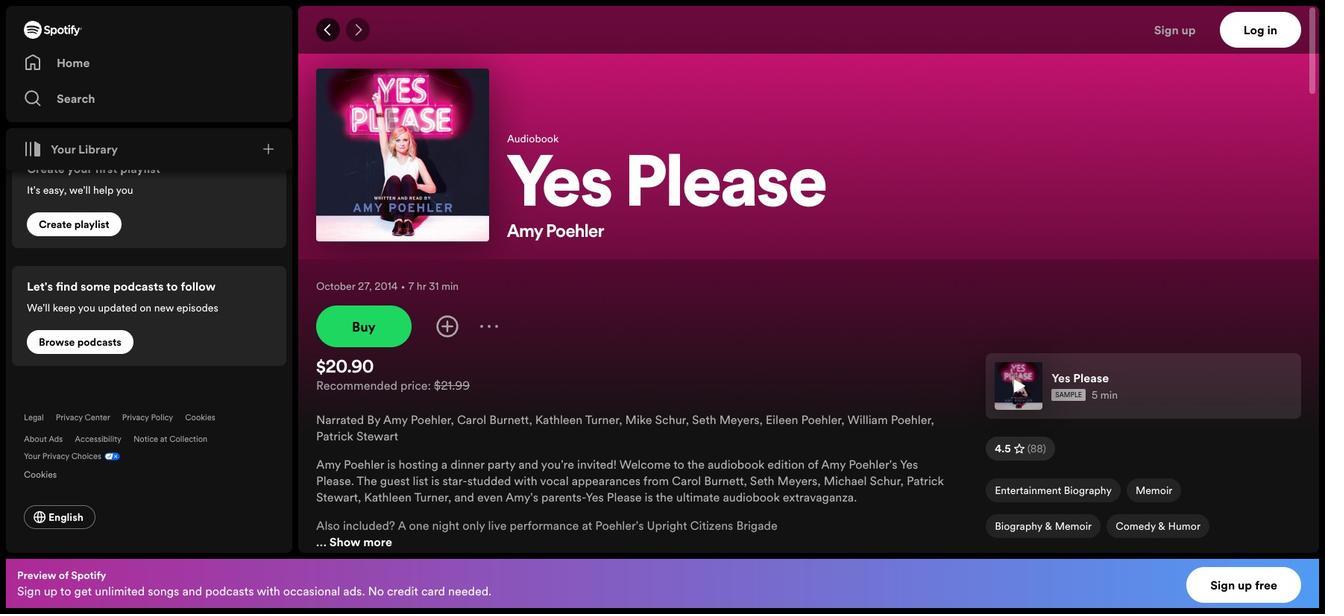Task type: vqa. For each thing, say whether or not it's contained in the screenshot.
Paid for Laughing
no



Task type: locate. For each thing, give the bounding box(es) containing it.
cookies
[[185, 413, 215, 424], [24, 469, 57, 481]]

schur, inside narrated by amy poehler, carol burnett, kathleen turner, mike schur, seth meyers, eileen poehler, william poehler, patrick stewart
[[656, 412, 689, 428]]

with left "occasional"
[[257, 583, 280, 600]]

first
[[95, 160, 117, 177]]

playlist down help
[[74, 217, 109, 232]]

cookies up collection at the left of the page
[[185, 413, 215, 424]]

0 horizontal spatial biography
[[996, 519, 1043, 534]]

up for sign up free
[[1239, 578, 1253, 594]]

sign inside 'top bar and user menu' element
[[1155, 22, 1179, 38]]

log in
[[1244, 22, 1278, 38]]

1 horizontal spatial your
[[51, 141, 76, 157]]

seth right mike
[[692, 412, 717, 428]]

1 vertical spatial patrick
[[907, 473, 944, 489]]

your down about
[[24, 451, 40, 463]]

with left vocal at the bottom left
[[514, 473, 538, 489]]

comedy & humor link
[[1107, 515, 1210, 545]]

your privacy choices
[[24, 451, 102, 463]]

vocal
[[540, 473, 569, 489]]

amy inside "audiobook yes please amy poehler"
[[507, 224, 543, 242]]

1 vertical spatial to
[[674, 457, 685, 473]]

cookies link
[[185, 413, 215, 424], [24, 466, 69, 482]]

0 vertical spatial poehler
[[547, 224, 605, 242]]

0 horizontal spatial turner,
[[414, 489, 452, 506]]

1 horizontal spatial turner,
[[586, 412, 623, 428]]

0 horizontal spatial the
[[656, 489, 674, 506]]

1 horizontal spatial the
[[688, 457, 705, 473]]

patrick
[[316, 428, 354, 445], [907, 473, 944, 489]]

create inside create your first playlist it's easy, we'll help you
[[27, 160, 65, 177]]

1 horizontal spatial biography
[[1065, 483, 1112, 498]]

podcasts right songs
[[205, 583, 254, 600]]

1 horizontal spatial with
[[514, 473, 538, 489]]

1 vertical spatial playlist
[[74, 217, 109, 232]]

1 horizontal spatial poehler,
[[802, 412, 845, 428]]

0 horizontal spatial with
[[257, 583, 280, 600]]

memoir
[[1136, 483, 1173, 498], [1056, 519, 1092, 534]]

up inside preview of spotify sign up to get unlimited songs and podcasts with occasional ads. no credit card needed.
[[44, 583, 58, 600]]

1 horizontal spatial min
[[1101, 388, 1118, 403]]

let's
[[27, 278, 53, 295]]

we'll
[[27, 301, 50, 316]]

create playlist button
[[27, 213, 121, 237]]

( 88 )
[[1028, 442, 1047, 457]]

privacy up notice in the bottom of the page
[[122, 413, 149, 424]]

with
[[514, 473, 538, 489], [257, 583, 280, 600]]

extravaganza.
[[783, 489, 857, 506]]

7 hr 31 min
[[409, 279, 459, 294]]

on
[[140, 301, 152, 316]]

1 & from the left
[[1046, 519, 1053, 534]]

31
[[429, 279, 439, 294]]

amy poehler is hosting a dinner party and you're invited! welcome to the audiobook edition of amy poehler's yes please. the guest list is star-studded with vocal appearances from carol burnett, seth meyers, michael schur, patrick stewart, kathleen turner, and even amy's parents-yes please is the ultimate audiobook extravaganza.
[[316, 457, 944, 506]]

let's find some podcasts to follow we'll keep you updated on new episodes
[[27, 278, 218, 316]]

0 vertical spatial carol
[[457, 412, 487, 428]]

2 horizontal spatial poehler,
[[891, 412, 935, 428]]

biography inside biography & memoir checkbox
[[996, 519, 1043, 534]]

biography & memoir
[[996, 519, 1092, 534]]

poehler
[[547, 224, 605, 242], [344, 457, 384, 473]]

podcasts
[[113, 278, 164, 295], [77, 335, 122, 350], [205, 583, 254, 600]]

7
[[409, 279, 414, 294]]

3 poehler, from the left
[[891, 412, 935, 428]]

playlist
[[120, 160, 160, 177], [74, 217, 109, 232]]

0 horizontal spatial of
[[59, 569, 69, 583]]

is
[[387, 457, 396, 473], [431, 473, 440, 489], [645, 489, 653, 506]]

0 horizontal spatial you
[[78, 301, 95, 316]]

create up easy,
[[27, 160, 65, 177]]

easy,
[[43, 183, 67, 198]]

0 vertical spatial create
[[27, 160, 65, 177]]

1 horizontal spatial cookies link
[[185, 413, 215, 424]]

hosting
[[399, 457, 439, 473]]

0 horizontal spatial cookies
[[24, 469, 57, 481]]

0 horizontal spatial your
[[24, 451, 40, 463]]

meyers, left eileen
[[720, 412, 763, 428]]

up left the get
[[44, 583, 58, 600]]

of inside preview of spotify sign up to get unlimited songs and podcasts with occasional ads. no credit card needed.
[[59, 569, 69, 583]]

you right keep
[[78, 301, 95, 316]]

poehler's inside amy poehler is hosting a dinner party and you're invited! welcome to the audiobook edition of amy poehler's yes please. the guest list is star-studded with vocal appearances from carol burnett, seth meyers, michael schur, patrick stewart, kathleen turner, and even amy's parents-yes please is the ultimate audiobook extravaganza.
[[849, 457, 898, 473]]

0 horizontal spatial kathleen
[[364, 489, 412, 506]]

2 horizontal spatial to
[[674, 457, 685, 473]]

0 horizontal spatial poehler's
[[596, 518, 644, 534]]

0 vertical spatial poehler's
[[849, 457, 898, 473]]

5 min
[[1092, 388, 1118, 403]]

1 horizontal spatial kathleen
[[535, 412, 583, 428]]

create down easy,
[[39, 217, 72, 232]]

playlist inside create your first playlist it's easy, we'll help you
[[120, 160, 160, 177]]

sign
[[1155, 22, 1179, 38], [1211, 578, 1236, 594], [17, 583, 41, 600]]

1 vertical spatial and
[[455, 489, 475, 506]]

1 horizontal spatial up
[[1182, 22, 1197, 38]]

help
[[93, 183, 114, 198]]

1 horizontal spatial playlist
[[120, 160, 160, 177]]

min right 5
[[1101, 388, 1118, 403]]

to right from
[[674, 457, 685, 473]]

free
[[1256, 578, 1278, 594]]

schur, right mike
[[656, 412, 689, 428]]

0 vertical spatial your
[[51, 141, 76, 157]]

you inside create your first playlist it's easy, we'll help you
[[116, 183, 133, 198]]

yes down audiobook
[[507, 152, 613, 224]]

0 vertical spatial meyers,
[[720, 412, 763, 428]]

memoir down the entertainment biography link
[[1056, 519, 1092, 534]]

0 vertical spatial playlist
[[120, 160, 160, 177]]

88
[[1031, 442, 1044, 457]]

0 vertical spatial audiobook
[[708, 457, 765, 473]]

narrated by amy poehler, carol burnett, kathleen turner, mike schur, seth meyers, eileen poehler, william poehler, patrick stewart
[[316, 412, 935, 445]]

biography inside entertainment biography checkbox
[[1065, 483, 1112, 498]]

comedy & humor
[[1116, 519, 1201, 534]]

with inside amy poehler is hosting a dinner party and you're invited! welcome to the audiobook edition of amy poehler's yes please. the guest list is star-studded with vocal appearances from carol burnett, seth meyers, michael schur, patrick stewart, kathleen turner, and even amy's parents-yes please is the ultimate audiobook extravaganza.
[[514, 473, 538, 489]]

collection
[[169, 434, 208, 445]]

1 vertical spatial memoir
[[1056, 519, 1092, 534]]

up
[[1182, 22, 1197, 38], [1239, 578, 1253, 594], [44, 583, 58, 600]]

carol right from
[[672, 473, 702, 489]]

0 vertical spatial seth
[[692, 412, 717, 428]]

1 horizontal spatial of
[[808, 457, 819, 473]]

privacy down ads
[[42, 451, 69, 463]]

0 vertical spatial cookies link
[[185, 413, 215, 424]]

0 horizontal spatial playlist
[[74, 217, 109, 232]]

and right songs
[[182, 583, 202, 600]]

memoir up 'comedy & humor' checkbox
[[1136, 483, 1173, 498]]

audiobook
[[708, 457, 765, 473], [723, 489, 780, 506]]

playlist right first
[[120, 160, 160, 177]]

is right list
[[431, 473, 440, 489]]

1 vertical spatial turner,
[[414, 489, 452, 506]]

2 & from the left
[[1159, 519, 1166, 534]]

1 horizontal spatial you
[[116, 183, 133, 198]]

yes inside "audiobook yes please amy poehler"
[[507, 152, 613, 224]]

poehler's down william
[[849, 457, 898, 473]]

carol down $21.99
[[457, 412, 487, 428]]

podcasts up on
[[113, 278, 164, 295]]

1 vertical spatial carol
[[672, 473, 702, 489]]

playlist inside button
[[74, 217, 109, 232]]

0 horizontal spatial carol
[[457, 412, 487, 428]]

cookies link down your privacy choices button
[[24, 466, 69, 482]]

2 horizontal spatial up
[[1239, 578, 1253, 594]]

yes please image
[[316, 69, 489, 242], [996, 363, 1043, 410]]

create your first playlist it's easy, we'll help you
[[27, 160, 160, 198]]

4.5
[[996, 442, 1012, 457]]

audiobook left edition at the right bottom of the page
[[708, 457, 765, 473]]

your up your
[[51, 141, 76, 157]]

seth up brigade
[[751, 473, 775, 489]]

create for your
[[27, 160, 65, 177]]

top bar and user menu element
[[298, 6, 1320, 54]]

sign up free
[[1211, 578, 1278, 594]]

1 horizontal spatial patrick
[[907, 473, 944, 489]]

& for comedy
[[1159, 519, 1166, 534]]

0 horizontal spatial to
[[60, 583, 71, 600]]

search link
[[24, 84, 275, 113]]

1 vertical spatial of
[[59, 569, 69, 583]]

ultimate
[[677, 489, 720, 506]]

and left even
[[455, 489, 475, 506]]

home
[[57, 54, 90, 71]]

is down welcome
[[645, 489, 653, 506]]

27,
[[358, 279, 372, 294]]

0 vertical spatial you
[[116, 183, 133, 198]]

up inside 'top bar and user menu' element
[[1182, 22, 1197, 38]]

2 vertical spatial please
[[607, 489, 642, 506]]

by
[[367, 412, 381, 428]]

carol inside narrated by amy poehler, carol burnett, kathleen turner, mike schur, seth meyers, eileen poehler, william poehler, patrick stewart
[[457, 412, 487, 428]]

seth inside amy poehler is hosting a dinner party and you're invited! welcome to the audiobook edition of amy poehler's yes please. the guest list is star-studded with vocal appearances from carol burnett, seth meyers, michael schur, patrick stewart, kathleen turner, and even amy's parents-yes please is the ultimate audiobook extravaganza.
[[751, 473, 775, 489]]

parents-
[[542, 489, 586, 506]]

1 horizontal spatial cookies
[[185, 413, 215, 424]]

1 vertical spatial create
[[39, 217, 72, 232]]

burnett,
[[490, 412, 532, 428], [705, 473, 748, 489]]

some
[[81, 278, 111, 295]]

create
[[27, 160, 65, 177], [39, 217, 72, 232]]

up left log
[[1182, 22, 1197, 38]]

0 horizontal spatial burnett,
[[490, 412, 532, 428]]

up left the free
[[1239, 578, 1253, 594]]

1 horizontal spatial burnett,
[[705, 473, 748, 489]]

and right party
[[519, 457, 539, 473]]

burnett, inside narrated by amy poehler, carol burnett, kathleen turner, mike schur, seth meyers, eileen poehler, william poehler, patrick stewart
[[490, 412, 532, 428]]

poehler, right eileen
[[802, 412, 845, 428]]

0 horizontal spatial poehler
[[344, 457, 384, 473]]

create for playlist
[[39, 217, 72, 232]]

& left humor
[[1159, 519, 1166, 534]]

0 vertical spatial schur,
[[656, 412, 689, 428]]

0 horizontal spatial patrick
[[316, 428, 354, 445]]

audiobook yes please amy poehler
[[507, 131, 828, 242]]

browse podcasts link
[[27, 331, 134, 354]]

burnett, up citizens
[[705, 473, 748, 489]]

sample element
[[1052, 389, 1086, 401]]

)
[[1044, 442, 1047, 457]]

brigade
[[737, 518, 778, 534]]

of right edition at the right bottom of the page
[[808, 457, 819, 473]]

create inside create playlist button
[[39, 217, 72, 232]]

poehler, down price:
[[411, 412, 454, 428]]

you inside let's find some podcasts to follow we'll keep you updated on new episodes
[[78, 301, 95, 316]]

schur, inside amy poehler is hosting a dinner party and you're invited! welcome to the audiobook edition of amy poehler's yes please. the guest list is star-studded with vocal appearances from carol burnett, seth meyers, michael schur, patrick stewart, kathleen turner, and even amy's parents-yes please is the ultimate audiobook extravaganza.
[[870, 473, 904, 489]]

to up the new
[[166, 278, 178, 295]]

0 vertical spatial burnett,
[[490, 412, 532, 428]]

1 vertical spatial with
[[257, 583, 280, 600]]

updated
[[98, 301, 137, 316]]

meyers, left the michael
[[778, 473, 821, 489]]

about
[[24, 434, 47, 445]]

2 poehler, from the left
[[802, 412, 845, 428]]

1 vertical spatial yes please image
[[996, 363, 1043, 410]]

0 horizontal spatial at
[[160, 434, 167, 445]]

0 vertical spatial please
[[626, 152, 828, 224]]

0 vertical spatial at
[[160, 434, 167, 445]]

the up the upright
[[656, 489, 674, 506]]

min right 31
[[442, 279, 459, 294]]

to left the get
[[60, 583, 71, 600]]

privacy policy
[[122, 413, 173, 424]]

performance
[[510, 518, 579, 534]]

podcasts down the updated
[[77, 335, 122, 350]]

2 vertical spatial podcasts
[[205, 583, 254, 600]]

0 horizontal spatial seth
[[692, 412, 717, 428]]

0 horizontal spatial memoir
[[1056, 519, 1092, 534]]

turner, inside narrated by amy poehler, carol burnett, kathleen turner, mike schur, seth meyers, eileen poehler, william poehler, patrick stewart
[[586, 412, 623, 428]]

party
[[488, 457, 516, 473]]

your for your privacy choices
[[24, 451, 40, 463]]

english
[[48, 510, 83, 525]]

kathleen up a
[[364, 489, 412, 506]]

2 horizontal spatial and
[[519, 457, 539, 473]]

go forward image
[[352, 24, 364, 36]]

at inside main 'element'
[[160, 434, 167, 445]]

1 horizontal spatial &
[[1159, 519, 1166, 534]]

1 poehler, from the left
[[411, 412, 454, 428]]

1 vertical spatial at
[[582, 518, 593, 534]]

to inside let's find some podcasts to follow we'll keep you updated on new episodes
[[166, 278, 178, 295]]

and
[[519, 457, 539, 473], [455, 489, 475, 506], [182, 583, 202, 600]]

new
[[154, 301, 174, 316]]

your inside the your library button
[[51, 141, 76, 157]]

0 vertical spatial yes please image
[[316, 69, 489, 242]]

recommended
[[316, 378, 398, 394]]

1 horizontal spatial to
[[166, 278, 178, 295]]

1 vertical spatial poehler's
[[596, 518, 644, 534]]

you right help
[[116, 183, 133, 198]]

poehler, right william
[[891, 412, 935, 428]]

is left hosting
[[387, 457, 396, 473]]

0 vertical spatial memoir
[[1136, 483, 1173, 498]]

0 vertical spatial turner,
[[586, 412, 623, 428]]

guest
[[380, 473, 410, 489]]

& down the entertainment biography link
[[1046, 519, 1053, 534]]

legal link
[[24, 413, 44, 424]]

1 vertical spatial your
[[24, 451, 40, 463]]

& for biography
[[1046, 519, 1053, 534]]

yes
[[507, 152, 613, 224], [1052, 370, 1071, 386], [901, 457, 919, 473], [586, 489, 604, 506]]

0 horizontal spatial meyers,
[[720, 412, 763, 428]]

schur, right the michael
[[870, 473, 904, 489]]

turner, left mike
[[586, 412, 623, 428]]

at right notice in the bottom of the page
[[160, 434, 167, 445]]

carol inside amy poehler is hosting a dinner party and you're invited! welcome to the audiobook edition of amy poehler's yes please. the guest list is star-studded with vocal appearances from carol burnett, seth meyers, michael schur, patrick stewart, kathleen turner, and even amy's parents-yes please is the ultimate audiobook extravaganza.
[[672, 473, 702, 489]]

you for some
[[78, 301, 95, 316]]

privacy center
[[56, 413, 110, 424]]

0 vertical spatial min
[[442, 279, 459, 294]]

your for your library
[[51, 141, 76, 157]]

0 vertical spatial to
[[166, 278, 178, 295]]

choices
[[71, 451, 102, 463]]

buy button
[[316, 306, 412, 348]]

poehler's down amy poehler is hosting a dinner party and you're invited! welcome to the audiobook edition of amy poehler's yes please. the guest list is star-studded with vocal appearances from carol burnett, seth meyers, michael schur, patrick stewart, kathleen turner, and even amy's parents-yes please is the ultimate audiobook extravaganza.
[[596, 518, 644, 534]]

at down the parents-
[[582, 518, 593, 534]]

of left the get
[[59, 569, 69, 583]]

0 vertical spatial with
[[514, 473, 538, 489]]

1 horizontal spatial memoir
[[1136, 483, 1173, 498]]

biography up biography & memoir
[[1065, 483, 1112, 498]]

kathleen up you're
[[535, 412, 583, 428]]

0 vertical spatial and
[[519, 457, 539, 473]]

burnett, up party
[[490, 412, 532, 428]]

cookies link up collection at the left of the page
[[185, 413, 215, 424]]

yes up sample
[[1052, 370, 1071, 386]]

1 horizontal spatial meyers,
[[778, 473, 821, 489]]

0 horizontal spatial up
[[44, 583, 58, 600]]

narrated
[[316, 412, 364, 428]]

turner, up "night"
[[414, 489, 452, 506]]

0 horizontal spatial and
[[182, 583, 202, 600]]

live
[[488, 518, 507, 534]]

podcasts inside preview of spotify sign up to get unlimited songs and podcasts with occasional ads. no credit card needed.
[[205, 583, 254, 600]]

poehler inside amy poehler is hosting a dinner party and you're invited! welcome to the audiobook edition of amy poehler's yes please. the guest list is star-studded with vocal appearances from carol burnett, seth meyers, michael schur, patrick stewart, kathleen turner, and even amy's parents-yes please is the ultimate audiobook extravaganza.
[[344, 457, 384, 473]]

legal
[[24, 413, 44, 424]]

0 vertical spatial patrick
[[316, 428, 354, 445]]

the up ultimate on the bottom right
[[688, 457, 705, 473]]

entertainment biography link
[[987, 479, 1121, 509]]

Comedy & Humor checkbox
[[1107, 515, 1210, 539]]

audiobook up brigade
[[723, 489, 780, 506]]

ads
[[49, 434, 63, 445]]

memoir inside memoir checkbox
[[1136, 483, 1173, 498]]

biography down entertainment
[[996, 519, 1043, 534]]

1 horizontal spatial poehler's
[[849, 457, 898, 473]]

1 vertical spatial schur,
[[870, 473, 904, 489]]

1 vertical spatial seth
[[751, 473, 775, 489]]

privacy up ads
[[56, 413, 83, 424]]

cookies down your privacy choices button
[[24, 469, 57, 481]]



Task type: describe. For each thing, give the bounding box(es) containing it.
october
[[316, 279, 356, 294]]

0 horizontal spatial yes please image
[[316, 69, 489, 242]]

show
[[330, 534, 361, 551]]

to inside amy poehler is hosting a dinner party and you're invited! welcome to the audiobook edition of amy poehler's yes please. the guest list is star-studded with vocal appearances from carol burnett, seth meyers, michael schur, patrick stewart, kathleen turner, and even amy's parents-yes please is the ultimate audiobook extravaganza.
[[674, 457, 685, 473]]

podcasts inside let's find some podcasts to follow we'll keep you updated on new episodes
[[113, 278, 164, 295]]

about ads
[[24, 434, 63, 445]]

credit
[[387, 583, 418, 600]]

october 27, 2014
[[316, 279, 398, 294]]

your
[[67, 160, 92, 177]]

kathleen inside narrated by amy poehler, carol burnett, kathleen turner, mike schur, seth meyers, eileen poehler, william poehler, patrick stewart
[[535, 412, 583, 428]]

to inside preview of spotify sign up to get unlimited songs and podcasts with occasional ads. no credit card needed.
[[60, 583, 71, 600]]

notice
[[134, 434, 158, 445]]

list
[[413, 473, 428, 489]]

privacy for privacy policy
[[122, 413, 149, 424]]

studded
[[468, 473, 511, 489]]

william
[[848, 412, 888, 428]]

night
[[432, 518, 460, 534]]

seth inside narrated by amy poehler, carol burnett, kathleen turner, mike schur, seth meyers, eileen poehler, william poehler, patrick stewart
[[692, 412, 717, 428]]

privacy center link
[[56, 413, 110, 424]]

1 vertical spatial please
[[1074, 370, 1110, 386]]

more
[[364, 534, 392, 551]]

spotify image
[[24, 21, 82, 39]]

your library
[[51, 141, 118, 157]]

log in button
[[1220, 12, 1302, 48]]

it's
[[27, 183, 40, 198]]

5
[[1092, 388, 1099, 403]]

1 vertical spatial min
[[1101, 388, 1118, 403]]

mike
[[626, 412, 653, 428]]

please inside "audiobook yes please amy poehler"
[[626, 152, 828, 224]]

notice at collection link
[[134, 434, 208, 445]]

turner, inside amy poehler is hosting a dinner party and you're invited! welcome to the audiobook edition of amy poehler's yes please. the guest list is star-studded with vocal appearances from carol burnett, seth meyers, michael schur, patrick stewart, kathleen turner, and even amy's parents-yes please is the ultimate audiobook extravaganza.
[[414, 489, 452, 506]]

please inside amy poehler is hosting a dinner party and you're invited! welcome to the audiobook edition of amy poehler's yes please. the guest list is star-studded with vocal appearances from carol burnett, seth meyers, michael schur, patrick stewart, kathleen turner, and even amy's parents-yes please is the ultimate audiobook extravaganza.
[[607, 489, 642, 506]]

stewart
[[357, 428, 398, 445]]

$20.90 recommended price: $21.99
[[316, 360, 470, 394]]

of inside amy poehler is hosting a dinner party and you're invited! welcome to the audiobook edition of amy poehler's yes please. the guest list is star-studded with vocal appearances from carol burnett, seth meyers, michael schur, patrick stewart, kathleen turner, and even amy's parents-yes please is the ultimate audiobook extravaganza.
[[808, 457, 819, 473]]

Entertainment Biography checkbox
[[987, 479, 1121, 503]]

with inside preview of spotify sign up to get unlimited songs and podcasts with occasional ads. no credit card needed.
[[257, 583, 280, 600]]

follow
[[181, 278, 216, 295]]

0 horizontal spatial min
[[442, 279, 459, 294]]

2 horizontal spatial is
[[645, 489, 653, 506]]

sign for sign up free
[[1211, 578, 1236, 594]]

please.
[[316, 473, 354, 489]]

included?
[[343, 518, 395, 534]]

california consumer privacy act (ccpa) opt-out icon image
[[102, 451, 120, 466]]

1 vertical spatial podcasts
[[77, 335, 122, 350]]

keep
[[53, 301, 76, 316]]

the
[[357, 473, 377, 489]]

stewart,
[[316, 489, 361, 506]]

needed.
[[448, 583, 492, 600]]

biography & memoir link
[[987, 515, 1101, 545]]

meyers, inside amy poehler is hosting a dinner party and you're invited! welcome to the audiobook edition of amy poehler's yes please. the guest list is star-studded with vocal appearances from carol burnett, seth meyers, michael schur, patrick stewart, kathleen turner, and even amy's parents-yes please is the ultimate audiobook extravaganza.
[[778, 473, 821, 489]]

entertainment
[[996, 483, 1062, 498]]

your library button
[[18, 134, 124, 164]]

browse
[[39, 335, 75, 350]]

go back image
[[322, 24, 334, 36]]

entertainment biography
[[996, 483, 1112, 498]]

log
[[1244, 22, 1265, 38]]

1 horizontal spatial yes please image
[[996, 363, 1043, 410]]

0 vertical spatial cookies
[[185, 413, 215, 424]]

1 vertical spatial cookies
[[24, 469, 57, 481]]

spotify
[[71, 569, 106, 583]]

in
[[1268, 22, 1278, 38]]

(
[[1028, 442, 1031, 457]]

sign for sign up
[[1155, 22, 1179, 38]]

accessibility
[[75, 434, 122, 445]]

from
[[644, 473, 669, 489]]

0 horizontal spatial cookies link
[[24, 466, 69, 482]]

poehler inside "audiobook yes please amy poehler"
[[547, 224, 605, 242]]

yes right the michael
[[901, 457, 919, 473]]

a
[[398, 518, 406, 534]]

meyers, inside narrated by amy poehler, carol burnett, kathleen turner, mike schur, seth meyers, eileen poehler, william poehler, patrick stewart
[[720, 412, 763, 428]]

accessibility link
[[75, 434, 122, 445]]

preview
[[17, 569, 56, 583]]

up for sign up
[[1182, 22, 1197, 38]]

invited!
[[577, 457, 617, 473]]

also
[[316, 518, 340, 534]]

yes down invited!
[[586, 489, 604, 506]]

your privacy choices button
[[24, 451, 102, 463]]

yes please
[[1052, 370, 1110, 386]]

and inside preview of spotify sign up to get unlimited songs and podcasts with occasional ads. no credit card needed.
[[182, 583, 202, 600]]

1 horizontal spatial is
[[431, 473, 440, 489]]

1 horizontal spatial and
[[455, 489, 475, 506]]

upright
[[647, 518, 688, 534]]

audiobook
[[507, 131, 559, 146]]

humor
[[1169, 519, 1201, 534]]

0 horizontal spatial is
[[387, 457, 396, 473]]

$20.90
[[316, 360, 374, 378]]

buy
[[352, 317, 376, 336]]

1 vertical spatial the
[[656, 489, 674, 506]]

$21.99
[[434, 378, 470, 394]]

privacy policy link
[[122, 413, 173, 424]]

center
[[85, 413, 110, 424]]

card
[[421, 583, 445, 600]]

sample
[[1056, 391, 1083, 400]]

1 vertical spatial audiobook
[[723, 489, 780, 506]]

eileen
[[766, 412, 799, 428]]

patrick inside amy poehler is hosting a dinner party and you're invited! welcome to the audiobook edition of amy poehler's yes please. the guest list is star-studded with vocal appearances from carol burnett, seth meyers, michael schur, patrick stewart, kathleen turner, and even amy's parents-yes please is the ultimate audiobook extravaganza.
[[907, 473, 944, 489]]

2014
[[375, 279, 398, 294]]

sign up
[[1155, 22, 1197, 38]]

about ads link
[[24, 434, 63, 445]]

citizens
[[691, 518, 734, 534]]

poehler's inside also included? a one night only live performance at poehler's upright citizens brigade … show more
[[596, 518, 644, 534]]

privacy for privacy center
[[56, 413, 83, 424]]

at inside also included? a one night only live performance at poehler's upright citizens brigade … show more
[[582, 518, 593, 534]]

Memoir checkbox
[[1127, 479, 1182, 503]]

you for first
[[116, 183, 133, 198]]

amy inside narrated by amy poehler, carol burnett, kathleen turner, mike schur, seth meyers, eileen poehler, william poehler, patrick stewart
[[383, 412, 408, 428]]

memoir inside biography & memoir checkbox
[[1056, 519, 1092, 534]]

michael
[[824, 473, 867, 489]]

a
[[442, 457, 448, 473]]

main element
[[6, 6, 292, 554]]

0 vertical spatial the
[[688, 457, 705, 473]]

browse podcasts
[[39, 335, 122, 350]]

english button
[[24, 506, 95, 530]]

find
[[56, 278, 78, 295]]

sign up button
[[1149, 12, 1220, 48]]

kathleen inside amy poehler is hosting a dinner party and you're invited! welcome to the audiobook edition of amy poehler's yes please. the guest list is star-studded with vocal appearances from carol burnett, seth meyers, michael schur, patrick stewart, kathleen turner, and even amy's parents-yes please is the ultimate audiobook extravaganza.
[[364, 489, 412, 506]]

even
[[478, 489, 503, 506]]

price:
[[401, 378, 431, 394]]

sign inside preview of spotify sign up to get unlimited songs and podcasts with occasional ads. no credit card needed.
[[17, 583, 41, 600]]

occasional
[[283, 583, 340, 600]]

patrick inside narrated by amy poehler, carol burnett, kathleen turner, mike schur, seth meyers, eileen poehler, william poehler, patrick stewart
[[316, 428, 354, 445]]

library
[[78, 141, 118, 157]]

Biography & Memoir checkbox
[[987, 515, 1101, 539]]

create playlist
[[39, 217, 109, 232]]

burnett, inside amy poehler is hosting a dinner party and you're invited! welcome to the audiobook edition of amy poehler's yes please. the guest list is star-studded with vocal appearances from carol burnett, seth meyers, michael schur, patrick stewart, kathleen turner, and even amy's parents-yes please is the ultimate audiobook extravaganza.
[[705, 473, 748, 489]]



